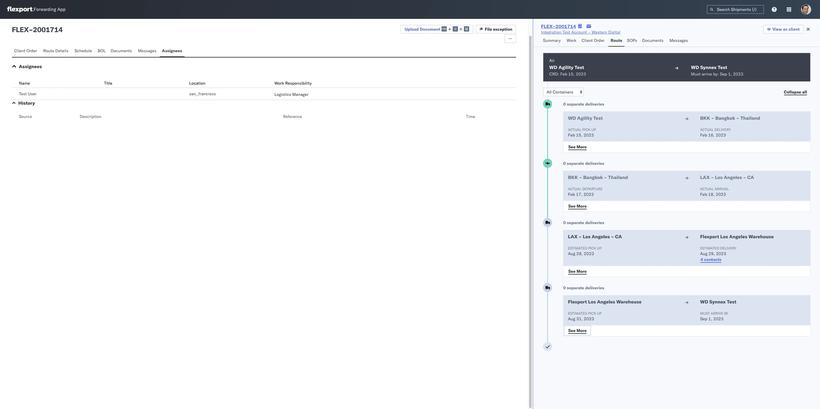 Task type: describe. For each thing, give the bounding box(es) containing it.
actual departure feb 17, 2023
[[568, 187, 603, 197]]

integration test account - western digital
[[541, 30, 620, 35]]

arrival
[[714, 187, 729, 191]]

2023 inside actual departure feb 17, 2023
[[584, 192, 594, 197]]

reference
[[283, 114, 302, 119]]

flex
[[12, 25, 29, 34]]

18,
[[708, 192, 715, 197]]

view as client
[[772, 27, 800, 32]]

route details button
[[41, 45, 72, 57]]

bol button
[[95, 45, 108, 57]]

1, for must arrive by sep 1, 2023
[[708, 317, 712, 322]]

aug inside estimated delivery aug 29, 2023 4 contacts
[[700, 251, 707, 257]]

angeles up estimated pick up aug 31, 2023
[[597, 299, 615, 305]]

0 horizontal spatial bangkok
[[583, 175, 603, 180]]

see more button for flexport
[[565, 327, 590, 335]]

forwarding
[[34, 7, 56, 12]]

flex-
[[541, 23, 556, 29]]

0 horizontal spatial thailand
[[608, 175, 628, 180]]

2023 inside estimated pick up aug 31, 2023
[[584, 317, 594, 322]]

client order for right client order button
[[582, 38, 605, 43]]

1 vertical spatial documents
[[111, 48, 132, 53]]

file exception
[[485, 27, 512, 32]]

up for angeles
[[597, 312, 602, 316]]

31,
[[576, 317, 583, 322]]

1 vertical spatial warehouse
[[616, 299, 642, 305]]

up for test
[[591, 128, 596, 132]]

exception
[[493, 27, 512, 32]]

test up the must arrive by: sep 1, 2023
[[718, 64, 727, 70]]

wd up actual pick up feb 15, 2023
[[568, 115, 576, 121]]

schedule
[[75, 48, 92, 53]]

test down flex-2001714 link
[[562, 30, 570, 35]]

sep for must arrive by sep 1, 2023
[[700, 317, 707, 322]]

pick for agility
[[582, 128, 590, 132]]

2023 inside "must arrive by sep 1, 2023"
[[713, 317, 724, 322]]

must for must arrive by sep 1, 2023
[[700, 312, 710, 316]]

0 horizontal spatial lax
[[568, 234, 578, 240]]

0 horizontal spatial assignees button
[[19, 63, 42, 69]]

integration test account - western digital link
[[541, 29, 620, 35]]

estimated for 28,
[[568, 246, 587, 251]]

15, inside actual pick up feb 15, 2023
[[576, 133, 582, 138]]

actual pick up feb 15, 2023
[[568, 128, 596, 138]]

see for flexport los angeles warehouse
[[568, 328, 576, 334]]

see for wd agility test
[[568, 144, 576, 150]]

17,
[[576, 192, 582, 197]]

0 vertical spatial documents
[[642, 38, 664, 43]]

see more button for bkk
[[565, 202, 590, 211]]

delivery for 16,
[[714, 128, 731, 132]]

delivery for 29,
[[720, 246, 736, 251]]

pick inside estimated pick up aug 28, 2023
[[588, 246, 596, 251]]

aug for aug 31, 2023
[[568, 317, 575, 322]]

flexport. image
[[7, 6, 34, 12]]

upload
[[405, 26, 419, 32]]

document
[[420, 26, 440, 32]]

3 0 from the top
[[563, 220, 566, 226]]

sops button
[[625, 35, 640, 47]]

bol
[[98, 48, 106, 53]]

flex-2001714 link
[[541, 23, 576, 29]]

0 horizontal spatial bkk - bangkok - thailand
[[568, 175, 628, 180]]

angeles up estimated pick up aug 28, 2023
[[592, 234, 610, 240]]

29,
[[708, 251, 715, 257]]

actual for 16,
[[700, 128, 714, 132]]

0 vertical spatial assignees
[[162, 48, 182, 53]]

wd up "must arrive by sep 1, 2023"
[[700, 299, 708, 305]]

estimated pick up aug 28, 2023
[[568, 246, 602, 257]]

route details
[[43, 48, 68, 53]]

3 see more from the top
[[568, 269, 587, 274]]

history button
[[18, 100, 35, 106]]

1 horizontal spatial bangkok
[[715, 115, 735, 121]]

1 horizontal spatial lax - los angeles - ca
[[700, 175, 754, 180]]

0 horizontal spatial client order button
[[12, 45, 41, 57]]

0 horizontal spatial messages button
[[136, 45, 160, 57]]

separate for wd
[[567, 102, 584, 107]]

los up arrival
[[715, 175, 723, 180]]

1 horizontal spatial messages button
[[667, 35, 691, 47]]

san_francisco
[[189, 91, 216, 97]]

1 vertical spatial assignees
[[19, 63, 42, 69]]

0 for flexport
[[563, 286, 566, 291]]

source
[[19, 114, 32, 119]]

actual arrival feb 18, 2023
[[700, 187, 729, 197]]

by:
[[713, 71, 719, 77]]

by
[[724, 312, 728, 316]]

route for route
[[611, 38, 622, 43]]

28,
[[576, 251, 583, 257]]

aug for aug 28, 2023
[[568, 251, 575, 257]]

1 vertical spatial synnex
[[709, 299, 726, 305]]

test user
[[19, 91, 37, 97]]

0 vertical spatial agility
[[558, 64, 573, 70]]

test up by
[[727, 299, 736, 305]]

wd up crd:
[[549, 64, 557, 70]]

0 separate deliveries for agility
[[563, 102, 604, 107]]

flex - 2001714
[[12, 25, 63, 34]]

upload document button
[[401, 25, 473, 34]]

app
[[57, 7, 65, 12]]

route button
[[608, 35, 625, 47]]

manager
[[292, 92, 308, 97]]

0 vertical spatial ca
[[747, 175, 754, 180]]

summary button
[[541, 35, 564, 47]]

4
[[700, 257, 703, 263]]

0 vertical spatial bkk - bangkok - thailand
[[700, 115, 760, 121]]

as
[[783, 27, 787, 32]]

actual for feb
[[568, 128, 581, 132]]

1 vertical spatial ca
[[615, 234, 622, 240]]

1 vertical spatial agility
[[577, 115, 592, 121]]

0 vertical spatial messages
[[669, 38, 688, 43]]

logistics manager
[[274, 92, 308, 97]]

3 more from the top
[[577, 269, 587, 274]]

wd up the must arrive by: sep 1, 2023
[[691, 64, 699, 70]]

digital
[[608, 30, 620, 35]]

2023 inside estimated delivery aug 29, 2023 4 contacts
[[716, 251, 726, 257]]

pick for los
[[588, 312, 596, 316]]

1, for must arrive by: sep 1, 2023
[[728, 71, 732, 77]]

logistics
[[274, 92, 291, 97]]

0 horizontal spatial documents button
[[108, 45, 136, 57]]

1 vertical spatial wd agility test
[[568, 115, 603, 121]]

location
[[189, 81, 205, 86]]

account
[[571, 30, 587, 35]]

more for agility
[[577, 144, 587, 150]]

work for work
[[567, 38, 576, 43]]

0 separate deliveries for -
[[563, 161, 604, 166]]

more for los
[[577, 328, 587, 334]]

view as client button
[[763, 25, 803, 34]]

time
[[466, 114, 475, 119]]

departure
[[582, 187, 603, 191]]

responsibility
[[285, 81, 312, 86]]

client
[[788, 27, 800, 32]]

upload document
[[405, 26, 440, 32]]

must arrive by sep 1, 2023
[[700, 312, 728, 322]]

0 horizontal spatial flexport los angeles warehouse
[[568, 299, 642, 305]]

work responsibility
[[274, 81, 312, 86]]

3 0 separate deliveries from the top
[[563, 220, 604, 226]]

3 deliveries from the top
[[585, 220, 604, 226]]

0 vertical spatial flexport los angeles warehouse
[[700, 234, 774, 240]]



Task type: locate. For each thing, give the bounding box(es) containing it.
0 vertical spatial route
[[611, 38, 622, 43]]

bkk
[[700, 115, 710, 121], [568, 175, 578, 180]]

agility up actual pick up feb 15, 2023
[[577, 115, 592, 121]]

los up estimated delivery aug 29, 2023 4 contacts
[[720, 234, 728, 240]]

order down "western"
[[594, 38, 605, 43]]

delivery inside estimated delivery aug 29, 2023 4 contacts
[[720, 246, 736, 251]]

4 see more from the top
[[568, 328, 587, 334]]

1 horizontal spatial ca
[[747, 175, 754, 180]]

documents button
[[640, 35, 667, 47], [108, 45, 136, 57]]

-
[[29, 25, 33, 34], [588, 30, 591, 35], [711, 115, 714, 121], [736, 115, 739, 121], [579, 175, 582, 180], [604, 175, 607, 180], [711, 175, 714, 180], [743, 175, 746, 180], [579, 234, 582, 240], [611, 234, 614, 240]]

1 0 from the top
[[563, 102, 566, 107]]

0 horizontal spatial assignees
[[19, 63, 42, 69]]

1 horizontal spatial bkk - bangkok - thailand
[[700, 115, 760, 121]]

0 horizontal spatial route
[[43, 48, 54, 53]]

2 separate from the top
[[567, 161, 584, 166]]

0 vertical spatial must
[[691, 71, 701, 77]]

feb inside actual departure feb 17, 2023
[[568, 192, 575, 197]]

pick
[[582, 128, 590, 132], [588, 246, 596, 251], [588, 312, 596, 316]]

bkk - bangkok - thailand up "departure"
[[568, 175, 628, 180]]

see down actual departure feb 17, 2023
[[568, 204, 576, 209]]

2 vertical spatial pick
[[588, 312, 596, 316]]

estimated up 31,
[[568, 312, 587, 316]]

arrive inside "must arrive by sep 1, 2023"
[[711, 312, 723, 316]]

0 separate deliveries up estimated pick up aug 31, 2023
[[563, 286, 604, 291]]

arrive for by
[[711, 312, 723, 316]]

1 horizontal spatial thailand
[[740, 115, 760, 121]]

2 deliveries from the top
[[585, 161, 604, 166]]

1 vertical spatial route
[[43, 48, 54, 53]]

flexport
[[700, 234, 719, 240], [568, 299, 587, 305]]

1 horizontal spatial bkk
[[700, 115, 710, 121]]

title
[[104, 81, 112, 86]]

1 vertical spatial client order
[[14, 48, 37, 53]]

user
[[28, 91, 37, 97]]

1 more from the top
[[577, 144, 587, 150]]

4 see more button from the top
[[565, 327, 590, 335]]

1 horizontal spatial order
[[594, 38, 605, 43]]

agility up crd: feb 15, 2023
[[558, 64, 573, 70]]

angeles up arrival
[[724, 175, 742, 180]]

messages button
[[667, 35, 691, 47], [136, 45, 160, 57]]

see more button down actual pick up feb 15, 2023
[[565, 143, 590, 151]]

1 horizontal spatial documents button
[[640, 35, 667, 47]]

4 0 separate deliveries from the top
[[563, 286, 604, 291]]

bkk up 17,
[[568, 175, 578, 180]]

estimated for 31,
[[568, 312, 587, 316]]

1 vertical spatial assignees button
[[19, 63, 42, 69]]

see more button down 28,
[[565, 267, 590, 276]]

see more down 28,
[[568, 269, 587, 274]]

file
[[485, 27, 492, 32]]

1 vertical spatial messages
[[138, 48, 156, 53]]

0 vertical spatial assignees button
[[160, 45, 184, 57]]

separate for flexport
[[567, 286, 584, 291]]

0 vertical spatial bangkok
[[715, 115, 735, 121]]

documents button right "bol"
[[108, 45, 136, 57]]

documents
[[642, 38, 664, 43], [111, 48, 132, 53]]

0 separate deliveries up "departure"
[[563, 161, 604, 166]]

0 horizontal spatial 15,
[[568, 71, 575, 77]]

see down estimated pick up aug 31, 2023
[[568, 328, 576, 334]]

feb for feb 16, 2023
[[700, 133, 707, 138]]

0 horizontal spatial client order
[[14, 48, 37, 53]]

wd agility test
[[549, 64, 584, 70], [568, 115, 603, 121]]

0 vertical spatial flexport
[[700, 234, 719, 240]]

1 vertical spatial bkk - bangkok - thailand
[[568, 175, 628, 180]]

1 see from the top
[[568, 144, 576, 150]]

separate for bkk
[[567, 161, 584, 166]]

flexport up estimated pick up aug 31, 2023
[[568, 299, 587, 305]]

bangkok up actual delivery feb 16, 2023
[[715, 115, 735, 121]]

lax up 28,
[[568, 234, 578, 240]]

details
[[55, 48, 68, 53]]

bkk up actual delivery feb 16, 2023
[[700, 115, 710, 121]]

work for work responsibility
[[274, 81, 284, 86]]

1 horizontal spatial warehouse
[[748, 234, 774, 240]]

more down 17,
[[577, 204, 587, 209]]

0 vertical spatial synnex
[[700, 64, 717, 70]]

0 separate deliveries
[[563, 102, 604, 107], [563, 161, 604, 166], [563, 220, 604, 226], [563, 286, 604, 291]]

delivery inside actual delivery feb 16, 2023
[[714, 128, 731, 132]]

test up actual pick up feb 15, 2023
[[593, 115, 603, 121]]

0 horizontal spatial client
[[14, 48, 25, 53]]

1 vertical spatial 1,
[[708, 317, 712, 322]]

more down 28,
[[577, 269, 587, 274]]

wd agility test up actual pick up feb 15, 2023
[[568, 115, 603, 121]]

0 vertical spatial warehouse
[[748, 234, 774, 240]]

2023 inside actual arrival feb 18, 2023
[[716, 192, 726, 197]]

route left details at the top of page
[[43, 48, 54, 53]]

1 see more button from the top
[[565, 143, 590, 151]]

description
[[80, 114, 101, 119]]

1 vertical spatial lax
[[568, 234, 578, 240]]

see more for wd
[[568, 144, 587, 150]]

synnex
[[700, 64, 717, 70], [709, 299, 726, 305]]

see down estimated pick up aug 28, 2023
[[568, 269, 576, 274]]

1 vertical spatial flexport los angeles warehouse
[[568, 299, 642, 305]]

arrive left by
[[711, 312, 723, 316]]

see more button down 31,
[[565, 327, 590, 335]]

0 horizontal spatial work
[[274, 81, 284, 86]]

1 horizontal spatial 15,
[[576, 133, 582, 138]]

work down account
[[567, 38, 576, 43]]

angeles up estimated delivery aug 29, 2023 4 contacts
[[729, 234, 747, 240]]

2 vertical spatial up
[[597, 312, 602, 316]]

1 horizontal spatial client order button
[[579, 35, 608, 47]]

documents right bol button
[[111, 48, 132, 53]]

must
[[691, 71, 701, 77], [700, 312, 710, 316]]

2 more from the top
[[577, 204, 587, 209]]

4 see from the top
[[568, 328, 576, 334]]

2 0 separate deliveries from the top
[[563, 161, 604, 166]]

feb inside actual delivery feb 16, 2023
[[700, 133, 707, 138]]

2023
[[576, 71, 586, 77], [733, 71, 743, 77], [584, 133, 594, 138], [716, 133, 726, 138], [584, 192, 594, 197], [716, 192, 726, 197], [584, 251, 594, 257], [716, 251, 726, 257], [584, 317, 594, 322], [713, 317, 724, 322]]

4 0 from the top
[[563, 286, 566, 291]]

0 horizontal spatial 1,
[[708, 317, 712, 322]]

1 deliveries from the top
[[585, 102, 604, 107]]

1 vertical spatial arrive
[[711, 312, 723, 316]]

delivery
[[714, 128, 731, 132], [720, 246, 736, 251]]

1 horizontal spatial route
[[611, 38, 622, 43]]

arrive left "by:"
[[702, 71, 712, 77]]

1 vertical spatial delivery
[[720, 246, 736, 251]]

client down the integration test account - western digital
[[582, 38, 593, 43]]

route down digital
[[611, 38, 622, 43]]

1 horizontal spatial messages
[[669, 38, 688, 43]]

0 horizontal spatial messages
[[138, 48, 156, 53]]

1, inside "must arrive by sep 1, 2023"
[[708, 317, 712, 322]]

0 vertical spatial bkk
[[700, 115, 710, 121]]

more down 31,
[[577, 328, 587, 334]]

contacts
[[704, 257, 721, 263]]

actual inside actual departure feb 17, 2023
[[568, 187, 581, 191]]

arrive
[[702, 71, 712, 77], [711, 312, 723, 316]]

1 horizontal spatial client
[[582, 38, 593, 43]]

see more button for wd
[[565, 143, 590, 151]]

estimated up 29,
[[700, 246, 719, 251]]

2023 inside actual delivery feb 16, 2023
[[716, 133, 726, 138]]

see more button
[[565, 143, 590, 151], [565, 202, 590, 211], [565, 267, 590, 276], [565, 327, 590, 335]]

see more
[[568, 144, 587, 150], [568, 204, 587, 209], [568, 269, 587, 274], [568, 328, 587, 334]]

0 vertical spatial wd agility test
[[549, 64, 584, 70]]

lax - los angeles - ca up arrival
[[700, 175, 754, 180]]

estimated inside estimated pick up aug 31, 2023
[[568, 312, 587, 316]]

0 vertical spatial thailand
[[740, 115, 760, 121]]

1 vertical spatial thailand
[[608, 175, 628, 180]]

more
[[577, 144, 587, 150], [577, 204, 587, 209], [577, 269, 587, 274], [577, 328, 587, 334]]

client order button
[[579, 35, 608, 47], [12, 45, 41, 57]]

0 horizontal spatial warehouse
[[616, 299, 642, 305]]

collapse all
[[784, 89, 807, 95]]

deliveries for test
[[585, 102, 604, 107]]

0 vertical spatial lax - los angeles - ca
[[700, 175, 754, 180]]

0
[[563, 102, 566, 107], [563, 161, 566, 166], [563, 220, 566, 226], [563, 286, 566, 291]]

1 horizontal spatial assignees
[[162, 48, 182, 53]]

see more for bkk
[[568, 204, 587, 209]]

crd:
[[549, 71, 559, 77]]

client order button down the flex
[[12, 45, 41, 57]]

4 separate from the top
[[567, 286, 584, 291]]

los up estimated pick up aug 28, 2023
[[583, 234, 591, 240]]

documents right sops button
[[642, 38, 664, 43]]

0 vertical spatial order
[[594, 38, 605, 43]]

forwarding app link
[[7, 6, 65, 12]]

1 horizontal spatial 1,
[[728, 71, 732, 77]]

deliveries for bangkok
[[585, 161, 604, 166]]

aug left 28,
[[568, 251, 575, 257]]

must left by
[[700, 312, 710, 316]]

0 vertical spatial client
[[582, 38, 593, 43]]

order
[[594, 38, 605, 43], [26, 48, 37, 53]]

see more for flexport
[[568, 328, 587, 334]]

pick inside estimated pick up aug 31, 2023
[[588, 312, 596, 316]]

estimated pick up aug 31, 2023
[[568, 312, 602, 322]]

feb for feb 17, 2023
[[568, 192, 575, 197]]

0 for bkk
[[563, 161, 566, 166]]

see more down actual pick up feb 15, 2023
[[568, 144, 587, 150]]

wd agility test up crd: feb 15, 2023
[[549, 64, 584, 70]]

bkk - bangkok - thailand up actual delivery feb 16, 2023
[[700, 115, 760, 121]]

15,
[[568, 71, 575, 77], [576, 133, 582, 138]]

ca
[[747, 175, 754, 180], [615, 234, 622, 240]]

4 contacts button
[[700, 257, 722, 263]]

1 vertical spatial wd synnex test
[[700, 299, 736, 305]]

1 horizontal spatial flexport los angeles warehouse
[[700, 234, 774, 240]]

1 horizontal spatial documents
[[642, 38, 664, 43]]

aug left 31,
[[568, 317, 575, 322]]

0 vertical spatial delivery
[[714, 128, 731, 132]]

0 for wd
[[563, 102, 566, 107]]

2 see from the top
[[568, 204, 576, 209]]

estimated
[[568, 246, 587, 251], [700, 246, 719, 251], [568, 312, 587, 316]]

delivery up 16,
[[714, 128, 731, 132]]

client order down the flex
[[14, 48, 37, 53]]

0 vertical spatial up
[[591, 128, 596, 132]]

client
[[582, 38, 593, 43], [14, 48, 25, 53]]

16,
[[708, 133, 715, 138]]

1 vertical spatial lax - los angeles - ca
[[568, 234, 622, 240]]

estimated inside estimated delivery aug 29, 2023 4 contacts
[[700, 246, 719, 251]]

3 separate from the top
[[567, 220, 584, 226]]

angeles
[[724, 175, 742, 180], [592, 234, 610, 240], [729, 234, 747, 240], [597, 299, 615, 305]]

up inside actual pick up feb 15, 2023
[[591, 128, 596, 132]]

estimated for 2023
[[700, 246, 719, 251]]

flexport up 29,
[[700, 234, 719, 240]]

0 horizontal spatial bkk
[[568, 175, 578, 180]]

3 see from the top
[[568, 269, 576, 274]]

actual for 17,
[[568, 187, 581, 191]]

work button
[[564, 35, 579, 47]]

0 vertical spatial 1,
[[728, 71, 732, 77]]

2 0 from the top
[[563, 161, 566, 166]]

1 vertical spatial 15,
[[576, 133, 582, 138]]

see down actual pick up feb 15, 2023
[[568, 144, 576, 150]]

0 horizontal spatial sep
[[700, 317, 707, 322]]

2023 inside actual pick up feb 15, 2023
[[584, 133, 594, 138]]

actual inside actual delivery feb 16, 2023
[[700, 128, 714, 132]]

pick inside actual pick up feb 15, 2023
[[582, 128, 590, 132]]

0 vertical spatial work
[[567, 38, 576, 43]]

test up crd: feb 15, 2023
[[575, 64, 584, 70]]

client order
[[582, 38, 605, 43], [14, 48, 37, 53]]

1 horizontal spatial 2001714
[[556, 23, 576, 29]]

actual inside actual arrival feb 18, 2023
[[700, 187, 714, 191]]

integration
[[541, 30, 561, 35]]

feb for feb 18, 2023
[[700, 192, 707, 197]]

feb inside actual arrival feb 18, 2023
[[700, 192, 707, 197]]

1 horizontal spatial agility
[[577, 115, 592, 121]]

synnex up by
[[709, 299, 726, 305]]

1 horizontal spatial work
[[567, 38, 576, 43]]

2 see more button from the top
[[565, 202, 590, 211]]

deliveries for angeles
[[585, 286, 604, 291]]

actual delivery feb 16, 2023
[[700, 128, 731, 138]]

sep for must arrive by: sep 1, 2023
[[720, 71, 727, 77]]

more for -
[[577, 204, 587, 209]]

order down flex - 2001714
[[26, 48, 37, 53]]

aug up 4
[[700, 251, 707, 257]]

0 horizontal spatial order
[[26, 48, 37, 53]]

1 vertical spatial client
[[14, 48, 25, 53]]

Search Shipments (/) text field
[[707, 5, 764, 14]]

flex-2001714
[[541, 23, 576, 29]]

up
[[591, 128, 596, 132], [597, 246, 602, 251], [597, 312, 602, 316]]

los up estimated pick up aug 31, 2023
[[588, 299, 596, 305]]

forwarding app
[[34, 7, 65, 12]]

bkk - bangkok - thailand
[[700, 115, 760, 121], [568, 175, 628, 180]]

1 vertical spatial flexport
[[568, 299, 587, 305]]

0 vertical spatial sep
[[720, 71, 727, 77]]

flexport los angeles warehouse up estimated delivery aug 29, 2023 4 contacts
[[700, 234, 774, 240]]

summary
[[543, 38, 561, 43]]

western
[[592, 30, 607, 35]]

work inside button
[[567, 38, 576, 43]]

feb
[[560, 71, 567, 77], [568, 133, 575, 138], [700, 133, 707, 138], [568, 192, 575, 197], [700, 192, 707, 197]]

air
[[549, 58, 555, 63]]

up inside estimated pick up aug 31, 2023
[[597, 312, 602, 316]]

0 separate deliveries up estimated pick up aug 28, 2023
[[563, 220, 604, 226]]

1 0 separate deliveries from the top
[[563, 102, 604, 107]]

los
[[715, 175, 723, 180], [583, 234, 591, 240], [720, 234, 728, 240], [588, 299, 596, 305]]

estimated inside estimated pick up aug 28, 2023
[[568, 246, 587, 251]]

sep inside "must arrive by sep 1, 2023"
[[700, 317, 707, 322]]

1 vertical spatial bkk
[[568, 175, 578, 180]]

0 horizontal spatial ca
[[615, 234, 622, 240]]

name
[[19, 81, 30, 86]]

sops
[[627, 38, 637, 43]]

client down the flex
[[14, 48, 25, 53]]

must left "by:"
[[691, 71, 701, 77]]

more down actual pick up feb 15, 2023
[[577, 144, 587, 150]]

aug inside estimated pick up aug 31, 2023
[[568, 317, 575, 322]]

0 separate deliveries for los
[[563, 286, 604, 291]]

1 separate from the top
[[567, 102, 584, 107]]

see more down 17,
[[568, 204, 587, 209]]

work up logistics
[[274, 81, 284, 86]]

1 horizontal spatial client order
[[582, 38, 605, 43]]

2023 inside estimated pick up aug 28, 2023
[[584, 251, 594, 257]]

0 separate deliveries up actual pick up feb 15, 2023
[[563, 102, 604, 107]]

schedule button
[[72, 45, 95, 57]]

estimated up 28,
[[568, 246, 587, 251]]

wd
[[549, 64, 557, 70], [691, 64, 699, 70], [568, 115, 576, 121], [700, 299, 708, 305]]

must inside "must arrive by sep 1, 2023"
[[700, 312, 710, 316]]

0 horizontal spatial agility
[[558, 64, 573, 70]]

0 horizontal spatial flexport
[[568, 299, 587, 305]]

test left the user
[[19, 91, 27, 97]]

1,
[[728, 71, 732, 77], [708, 317, 712, 322]]

1 horizontal spatial assignees button
[[160, 45, 184, 57]]

route for route details
[[43, 48, 54, 53]]

0 vertical spatial wd synnex test
[[691, 64, 727, 70]]

1 vertical spatial work
[[274, 81, 284, 86]]

collapse all button
[[780, 88, 811, 97]]

client order down "western"
[[582, 38, 605, 43]]

estimated delivery aug 29, 2023 4 contacts
[[700, 246, 736, 263]]

4 deliveries from the top
[[585, 286, 604, 291]]

documents button right 'sops'
[[640, 35, 667, 47]]

assignees
[[162, 48, 182, 53], [19, 63, 42, 69]]

1 see more from the top
[[568, 144, 587, 150]]

actual inside actual pick up feb 15, 2023
[[568, 128, 581, 132]]

must arrive by: sep 1, 2023
[[691, 71, 743, 77]]

client order button down "western"
[[579, 35, 608, 47]]

2001714 up account
[[556, 23, 576, 29]]

collapse
[[784, 89, 801, 95]]

feb inside actual pick up feb 15, 2023
[[568, 133, 575, 138]]

see for bkk - bangkok - thailand
[[568, 204, 576, 209]]

1 vertical spatial sep
[[700, 317, 707, 322]]

client order for the leftmost client order button
[[14, 48, 37, 53]]

lax up actual arrival feb 18, 2023
[[700, 175, 710, 180]]

synnex up "by:"
[[700, 64, 717, 70]]

flexport los angeles warehouse
[[700, 234, 774, 240], [568, 299, 642, 305]]

file exception button
[[476, 25, 516, 34], [476, 25, 516, 34]]

1 horizontal spatial lax
[[700, 175, 710, 180]]

arrive for by:
[[702, 71, 712, 77]]

wd synnex test up "by:"
[[691, 64, 727, 70]]

lax - los angeles - ca up estimated pick up aug 28, 2023
[[568, 234, 622, 240]]

2001714 down forwarding app
[[33, 25, 63, 34]]

history
[[18, 100, 35, 106]]

3 see more button from the top
[[565, 267, 590, 276]]

0 horizontal spatial documents
[[111, 48, 132, 53]]

crd: feb 15, 2023
[[549, 71, 586, 77]]

actual for 18,
[[700, 187, 714, 191]]

flexport los angeles warehouse up estimated pick up aug 31, 2023
[[568, 299, 642, 305]]

view
[[772, 27, 782, 32]]

thailand
[[740, 115, 760, 121], [608, 175, 628, 180]]

deliveries
[[585, 102, 604, 107], [585, 161, 604, 166], [585, 220, 604, 226], [585, 286, 604, 291]]

2 see more from the top
[[568, 204, 587, 209]]

4 more from the top
[[577, 328, 587, 334]]

wd synnex test up by
[[700, 299, 736, 305]]

1 vertical spatial pick
[[588, 246, 596, 251]]

0 horizontal spatial 2001714
[[33, 25, 63, 34]]

separate
[[567, 102, 584, 107], [567, 161, 584, 166], [567, 220, 584, 226], [567, 286, 584, 291]]

see more down 31,
[[568, 328, 587, 334]]

messages
[[669, 38, 688, 43], [138, 48, 156, 53]]

warehouse
[[748, 234, 774, 240], [616, 299, 642, 305]]

1 horizontal spatial flexport
[[700, 234, 719, 240]]

bangkok up "departure"
[[583, 175, 603, 180]]

see more button down 17,
[[565, 202, 590, 211]]

all
[[802, 89, 807, 95]]

must for must arrive by: sep 1, 2023
[[691, 71, 701, 77]]

0 vertical spatial lax
[[700, 175, 710, 180]]

aug inside estimated pick up aug 28, 2023
[[568, 251, 575, 257]]

up inside estimated pick up aug 28, 2023
[[597, 246, 602, 251]]

wd synnex test
[[691, 64, 727, 70], [700, 299, 736, 305]]

1 vertical spatial order
[[26, 48, 37, 53]]

delivery up contacts
[[720, 246, 736, 251]]



Task type: vqa. For each thing, say whether or not it's contained in the screenshot.
second Fcl from the top
no



